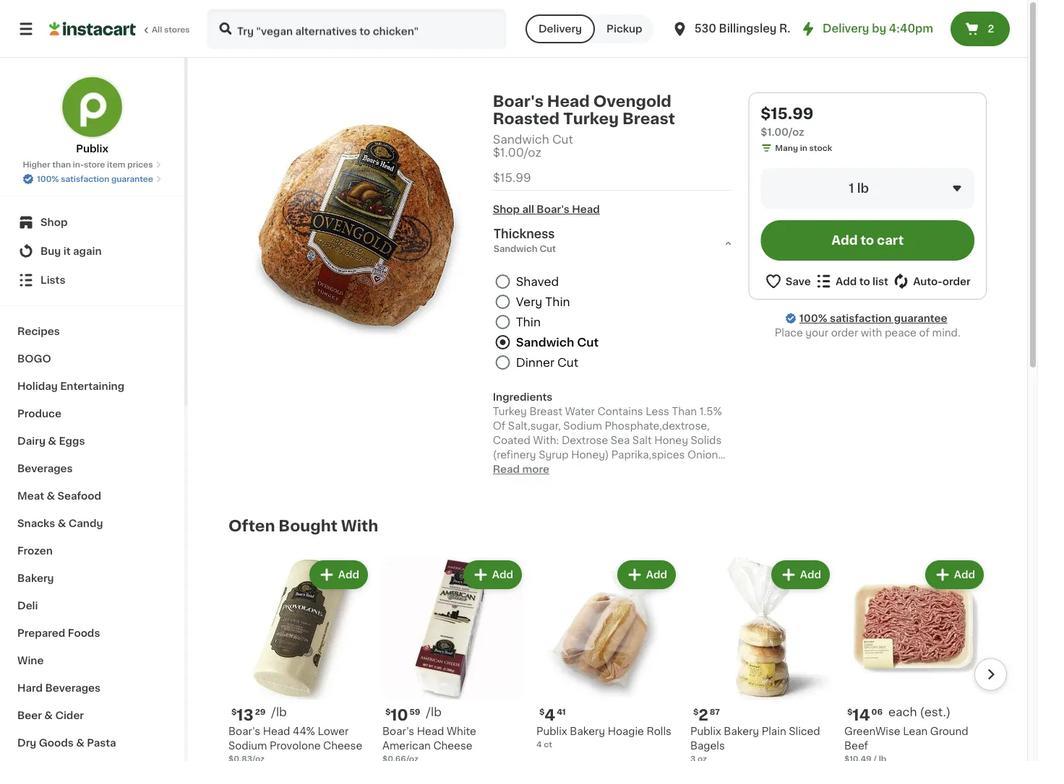 Task type: vqa. For each thing, say whether or not it's contained in the screenshot.
$20.78
no



Task type: describe. For each thing, give the bounding box(es) containing it.
honey
[[654, 436, 688, 446]]

1 vertical spatial 100% satisfaction guarantee
[[799, 314, 947, 324]]

holiday
[[17, 382, 58, 392]]

$15.99 for $15.99 $1.00/oz
[[761, 106, 814, 121]]

greenwise
[[844, 727, 900, 738]]

59
[[410, 709, 420, 717]]

1
[[849, 183, 854, 195]]

phosphate,dextrose,
[[605, 422, 710, 432]]

shaved
[[516, 276, 559, 288]]

snacks
[[17, 519, 55, 529]]

41
[[557, 709, 566, 717]]

cut for dinner cut
[[557, 357, 579, 369]]

$ 2 87
[[693, 708, 720, 723]]

hard
[[17, 684, 43, 694]]

publix logo image
[[60, 75, 124, 139]]

shop for shop
[[40, 218, 68, 228]]

06
[[872, 709, 883, 717]]

dinner
[[516, 357, 555, 369]]

mind.
[[932, 328, 960, 338]]

each
[[888, 707, 917, 719]]

add button for 14
[[927, 563, 982, 589]]

$15.99 for $15.99
[[493, 172, 531, 183]]

530 billingsley road button
[[671, 9, 809, 49]]

frozen
[[17, 547, 53, 557]]

14
[[853, 708, 870, 723]]

add for boar's head 44% lower sodium provolone cheese
[[338, 571, 359, 581]]

add to list button
[[815, 273, 888, 291]]

& for snacks
[[58, 519, 66, 529]]

higher than in-store item prices link
[[23, 159, 162, 171]]

roasted
[[493, 111, 560, 126]]

bakery for publix bakery hoagie rolls 4 ct
[[570, 727, 605, 738]]

provolone
[[270, 742, 321, 752]]

than
[[672, 407, 697, 417]]

greenwise lean ground beef
[[844, 727, 968, 752]]

water
[[565, 407, 595, 417]]

product group containing 13
[[228, 558, 371, 762]]

prepared
[[17, 629, 65, 639]]

0 horizontal spatial order
[[831, 328, 858, 338]]

higher
[[23, 161, 50, 169]]

530 billingsley road
[[695, 23, 809, 34]]

$ 13 29 /lb
[[231, 707, 287, 723]]

delivery for delivery
[[539, 24, 582, 34]]

bakery link
[[9, 565, 176, 593]]

1 horizontal spatial of
[[552, 465, 565, 475]]

beverages inside 'link'
[[45, 684, 101, 694]]

4 inside 'publix bakery hoagie rolls 4 ct'
[[536, 742, 542, 749]]

2%
[[493, 465, 508, 475]]

$ for 14
[[847, 709, 853, 717]]

of
[[919, 328, 930, 338]]

2 horizontal spatial of
[[707, 465, 720, 475]]

boar's head ovengold roasted turkey breast image
[[240, 104, 475, 340]]

boar's for boar's head 44% lower sodium provolone cheese
[[228, 727, 260, 738]]

1 lb field
[[761, 168, 975, 209]]

29
[[255, 709, 266, 717]]

lean
[[903, 727, 928, 738]]

to for cart
[[861, 235, 874, 247]]

bogo link
[[9, 346, 176, 373]]

1.5%
[[700, 407, 722, 417]]

1 vertical spatial 100%
[[799, 314, 827, 324]]

list
[[873, 277, 888, 287]]

0 horizontal spatial of
[[493, 422, 506, 432]]

add for greenwise lean ground beef
[[954, 571, 975, 581]]

save
[[786, 277, 811, 287]]

boar's for boar's head ovengold roasted turkey breast
[[493, 94, 544, 109]]

to for list
[[859, 277, 870, 287]]

coated
[[493, 436, 531, 446]]

by
[[872, 23, 886, 34]]

entertaining
[[60, 382, 124, 392]]

Search field
[[208, 10, 505, 48]]

product group containing 2
[[690, 558, 833, 762]]

1 horizontal spatial 4
[[545, 708, 555, 723]]

shop all boar's head
[[493, 205, 600, 215]]

$ for 2
[[693, 709, 699, 717]]

dairy & eggs
[[17, 437, 85, 447]]

higher than in-store item prices
[[23, 161, 153, 169]]

0 horizontal spatial less
[[526, 465, 550, 475]]

breast inside turkey breast water contains less than 1.5% of salt,sugar, sodium phosphate,dextrose, coated with: dextrose sea salt honey solids (refinery syrup honey) paprika,spices onion 2% or less of natural flavors, extractives of paprika and turmeric.
[[530, 407, 563, 417]]

1 lb
[[849, 183, 869, 195]]

head for sodium
[[263, 727, 290, 738]]

add for publix bakery plain sliced bagels
[[800, 571, 821, 581]]

hard beverages
[[17, 684, 101, 694]]

flavors,
[[607, 465, 646, 475]]

store
[[84, 161, 105, 169]]

100% satisfaction guarantee inside 'button'
[[37, 175, 153, 183]]

cut for sandwich cut $1.00/oz
[[552, 134, 573, 145]]

turkey inside turkey breast water contains less than 1.5% of salt,sugar, sodium phosphate,dextrose, coated with: dextrose sea salt honey solids (refinery syrup honey) paprika,spices onion 2% or less of natural flavors, extractives of paprika and turmeric.
[[493, 407, 527, 417]]

buy it again link
[[9, 237, 176, 266]]

road
[[779, 23, 809, 34]]

$ for 13
[[231, 709, 237, 717]]

0 vertical spatial less
[[646, 407, 669, 417]]

place your order with peace of mind.
[[775, 328, 960, 338]]

each (est.)
[[888, 707, 951, 719]]

foods
[[68, 629, 100, 639]]

2 inside 2 button
[[988, 24, 994, 34]]

/lb for 13
[[271, 707, 287, 719]]

all
[[152, 26, 162, 34]]

onion
[[687, 451, 718, 461]]

product group containing 14
[[844, 558, 987, 762]]

1 horizontal spatial guarantee
[[894, 314, 947, 324]]

place
[[775, 328, 803, 338]]

beer & cider link
[[9, 703, 176, 730]]

(est.)
[[920, 707, 951, 719]]

product group containing 10
[[382, 558, 525, 762]]

buy it again
[[40, 247, 102, 257]]

100% satisfaction guarantee link
[[799, 312, 947, 326]]

beer & cider
[[17, 711, 84, 722]]

dairy & eggs link
[[9, 428, 176, 455]]

often bought with
[[228, 519, 378, 534]]

publix for publix bakery hoagie rolls 4 ct
[[536, 727, 567, 738]]

sandwich for sandwich cut $1.00/oz
[[493, 134, 549, 145]]

boar's
[[537, 205, 570, 215]]

ct
[[544, 742, 552, 749]]

in-
[[73, 161, 84, 169]]

add to cart button
[[761, 220, 975, 261]]

delivery by 4:40pm link
[[800, 20, 933, 38]]

pickup button
[[595, 14, 654, 43]]

$10.59 per pound element
[[382, 706, 525, 725]]

again
[[73, 247, 102, 257]]

100% satisfaction guarantee button
[[22, 171, 162, 185]]

item carousel region
[[228, 552, 1007, 762]]

deli
[[17, 601, 38, 612]]

shop for shop all boar's head
[[493, 205, 520, 215]]

sodium inside boar's head 44% lower sodium provolone cheese
[[228, 742, 267, 752]]

breast inside boar's head ovengold roasted turkey breast
[[622, 111, 675, 126]]

turkey inside boar's head ovengold roasted turkey breast
[[563, 111, 619, 126]]

87
[[710, 709, 720, 717]]

pasta
[[87, 739, 116, 749]]

salt,sugar,
[[508, 422, 561, 432]]

head
[[572, 205, 600, 215]]

0 vertical spatial beverages
[[17, 464, 73, 474]]



Task type: locate. For each thing, give the bounding box(es) containing it.
frozen link
[[9, 538, 176, 565]]

0 vertical spatial $15.99
[[761, 106, 814, 121]]

3 $ from the left
[[539, 709, 545, 717]]

0 horizontal spatial $15.99
[[493, 172, 531, 183]]

0 vertical spatial sandwich
[[493, 134, 549, 145]]

bagels
[[690, 742, 725, 752]]

1 horizontal spatial thin
[[545, 296, 570, 308]]

$ for 4
[[539, 709, 545, 717]]

1 horizontal spatial publix
[[536, 727, 567, 738]]

to
[[861, 235, 874, 247], [859, 277, 870, 287]]

head inside boar's head 44% lower sodium provolone cheese
[[263, 727, 290, 738]]

$1.00/oz
[[761, 127, 804, 137], [493, 147, 541, 159]]

2 horizontal spatial bakery
[[724, 727, 759, 738]]

0 horizontal spatial 4
[[536, 742, 542, 749]]

(refinery
[[493, 451, 536, 461]]

sandwich inside sandwich cut $1.00/oz
[[493, 134, 549, 145]]

head for turkey
[[547, 94, 590, 109]]

0 horizontal spatial boar's
[[228, 727, 260, 738]]

order inside button
[[943, 277, 971, 287]]

1 /lb from the left
[[271, 707, 287, 719]]

1 horizontal spatial 100% satisfaction guarantee
[[799, 314, 947, 324]]

4 left 41
[[545, 708, 555, 723]]

guarantee down prices
[[111, 175, 153, 183]]

of up coated
[[493, 422, 506, 432]]

1 horizontal spatial sodium
[[563, 422, 602, 432]]

dry goods & pasta
[[17, 739, 116, 749]]

cut for sandwich cut
[[577, 337, 599, 348]]

0 horizontal spatial head
[[263, 727, 290, 738]]

1 vertical spatial sodium
[[228, 742, 267, 752]]

head down $ 10 59 /lb on the left bottom
[[417, 727, 444, 738]]

0 vertical spatial 4
[[545, 708, 555, 723]]

4 product group from the left
[[690, 558, 833, 762]]

add button for 13
[[311, 563, 367, 589]]

publix for publix bakery plain sliced bagels
[[690, 727, 721, 738]]

head up 'roasted'
[[547, 94, 590, 109]]

& right 'meat'
[[47, 492, 55, 502]]

head inside 'boar's head white american cheese'
[[417, 727, 444, 738]]

very thin
[[516, 296, 570, 308]]

1 vertical spatial beverages
[[45, 684, 101, 694]]

100% up your
[[799, 314, 827, 324]]

0 horizontal spatial 2
[[699, 708, 708, 723]]

sandwich down 'roasted'
[[493, 134, 549, 145]]

bakery inside 'publix bakery hoagie rolls 4 ct'
[[570, 727, 605, 738]]

1 horizontal spatial delivery
[[823, 23, 869, 34]]

$ inside $ 13 29 /lb
[[231, 709, 237, 717]]

1 cheese from the left
[[323, 742, 362, 752]]

to left list
[[859, 277, 870, 287]]

0 horizontal spatial guarantee
[[111, 175, 153, 183]]

publix inside publix bakery plain sliced bagels
[[690, 727, 721, 738]]

44%
[[293, 727, 315, 738]]

lists
[[40, 275, 65, 286]]

boar's inside 'boar's head white american cheese'
[[382, 727, 414, 738]]

shop up buy
[[40, 218, 68, 228]]

all stores link
[[49, 9, 191, 49]]

$
[[231, 709, 237, 717], [385, 709, 391, 717], [539, 709, 545, 717], [693, 709, 699, 717], [847, 709, 853, 717]]

2 horizontal spatial boar's
[[493, 94, 544, 109]]

boar's for boar's head white american cheese
[[382, 727, 414, 738]]

$ left 41
[[539, 709, 545, 717]]

satisfaction up place your order with peace of mind.
[[830, 314, 892, 324]]

turmeric.
[[556, 479, 603, 490]]

0 vertical spatial order
[[943, 277, 971, 287]]

meat
[[17, 492, 44, 502]]

all stores
[[152, 26, 190, 34]]

guarantee inside 'button'
[[111, 175, 153, 183]]

0 horizontal spatial 100% satisfaction guarantee
[[37, 175, 153, 183]]

hard beverages link
[[9, 675, 176, 703]]

boar's up 'roasted'
[[493, 94, 544, 109]]

publix inside 'publix bakery hoagie rolls 4 ct'
[[536, 727, 567, 738]]

1 vertical spatial shop
[[40, 218, 68, 228]]

billingsley
[[719, 23, 777, 34]]

0 horizontal spatial cheese
[[323, 742, 362, 752]]

boar's inside boar's head 44% lower sodium provolone cheese
[[228, 727, 260, 738]]

boar's up the american
[[382, 727, 414, 738]]

and
[[533, 479, 553, 490]]

1 horizontal spatial head
[[417, 727, 444, 738]]

0 vertical spatial breast
[[622, 111, 675, 126]]

100% satisfaction guarantee up with
[[799, 314, 947, 324]]

delivery inside button
[[539, 24, 582, 34]]

$ left 87
[[693, 709, 699, 717]]

& left eggs on the bottom of the page
[[48, 437, 56, 447]]

0 horizontal spatial publix
[[76, 144, 108, 154]]

2 horizontal spatial head
[[547, 94, 590, 109]]

4 left ct
[[536, 742, 542, 749]]

head for cheese
[[417, 727, 444, 738]]

lists link
[[9, 266, 176, 295]]

100% down higher
[[37, 175, 59, 183]]

2 vertical spatial cut
[[557, 357, 579, 369]]

$ inside $ 14 06
[[847, 709, 853, 717]]

beverages
[[17, 464, 73, 474], [45, 684, 101, 694]]

None search field
[[207, 9, 507, 49]]

extractives
[[648, 465, 705, 475]]

1 horizontal spatial $1.00/oz
[[761, 127, 804, 137]]

ingredients
[[493, 393, 553, 403]]

2 /lb from the left
[[426, 707, 442, 719]]

paprika
[[493, 479, 530, 490]]

cut down the sandwich cut on the top
[[557, 357, 579, 369]]

less up and
[[526, 465, 550, 475]]

ovengold
[[593, 94, 672, 109]]

prices
[[127, 161, 153, 169]]

bakery left plain
[[724, 727, 759, 738]]

wine
[[17, 656, 44, 667]]

2 product group from the left
[[382, 558, 525, 762]]

order left with
[[831, 328, 858, 338]]

1 vertical spatial to
[[859, 277, 870, 287]]

cut inside sandwich cut $1.00/oz
[[552, 134, 573, 145]]

sandwich up dinner cut
[[516, 337, 574, 348]]

100% inside 'button'
[[37, 175, 59, 183]]

shop left the all
[[493, 205, 520, 215]]

shop
[[493, 205, 520, 215], [40, 218, 68, 228]]

bakery for publix bakery plain sliced bagels
[[724, 727, 759, 738]]

1 horizontal spatial /lb
[[426, 707, 442, 719]]

wine link
[[9, 648, 176, 675]]

breast down ovengold
[[622, 111, 675, 126]]

1 horizontal spatial order
[[943, 277, 971, 287]]

/lb for 10
[[426, 707, 442, 719]]

$ left 59
[[385, 709, 391, 717]]

satisfaction
[[61, 175, 109, 183], [830, 314, 892, 324]]

1 product group from the left
[[228, 558, 371, 762]]

1 horizontal spatial less
[[646, 407, 669, 417]]

sodium
[[563, 422, 602, 432], [228, 742, 267, 752]]

add button for 10
[[465, 563, 521, 589]]

head up provolone
[[263, 727, 290, 738]]

$1.00/oz down 'roasted'
[[493, 147, 541, 159]]

turkey
[[563, 111, 619, 126], [493, 407, 527, 417]]

1 vertical spatial less
[[526, 465, 550, 475]]

/lb inside $ 10 59 /lb
[[426, 707, 442, 719]]

cheese inside boar's head 44% lower sodium provolone cheese
[[323, 742, 362, 752]]

bogo
[[17, 354, 51, 364]]

$1.00/oz inside sandwich cut $1.00/oz
[[493, 147, 541, 159]]

bakery down frozen
[[17, 574, 54, 584]]

of down syrup on the bottom right of the page
[[552, 465, 565, 475]]

1 vertical spatial guarantee
[[894, 314, 947, 324]]

5 product group from the left
[[844, 558, 987, 762]]

0 horizontal spatial sodium
[[228, 742, 267, 752]]

$ inside $ 2 87
[[693, 709, 699, 717]]

sodium down 13
[[228, 742, 267, 752]]

1 horizontal spatial satisfaction
[[830, 314, 892, 324]]

honey)
[[571, 451, 609, 461]]

bakery left the hoagie
[[570, 727, 605, 738]]

3 product group from the left
[[536, 558, 679, 751]]

$ inside $ 4 41
[[539, 709, 545, 717]]

0 vertical spatial guarantee
[[111, 175, 153, 183]]

ground
[[930, 727, 968, 738]]

$1.00/oz inside $15.99 $1.00/oz
[[761, 127, 804, 137]]

delivery left pickup
[[539, 24, 582, 34]]

1 vertical spatial breast
[[530, 407, 563, 417]]

0 vertical spatial thin
[[545, 296, 570, 308]]

0 vertical spatial $1.00/oz
[[761, 127, 804, 137]]

to left cart
[[861, 235, 874, 247]]

product group containing 4
[[536, 558, 679, 751]]

0 horizontal spatial turkey
[[493, 407, 527, 417]]

1 horizontal spatial 100%
[[799, 314, 827, 324]]

bakery inside publix bakery plain sliced bagels
[[724, 727, 759, 738]]

satisfaction down higher than in-store item prices
[[61, 175, 109, 183]]

meat & seafood link
[[9, 483, 176, 510]]

1 vertical spatial sandwich
[[516, 337, 574, 348]]

1 horizontal spatial breast
[[622, 111, 675, 126]]

cheese down white
[[433, 742, 473, 752]]

$15.99 $1.00/oz
[[761, 106, 814, 137]]

$ inside $ 10 59 /lb
[[385, 709, 391, 717]]

cut down boar's head ovengold roasted turkey breast
[[552, 134, 573, 145]]

snacks & candy
[[17, 519, 103, 529]]

beverages link
[[9, 455, 176, 483]]

lb
[[857, 183, 869, 195]]

sandwich
[[493, 134, 549, 145], [516, 337, 574, 348]]

$ left 29 on the bottom left
[[231, 709, 237, 717]]

lower
[[318, 727, 349, 738]]

$ 14 06
[[847, 708, 883, 723]]

beverages up cider
[[45, 684, 101, 694]]

dextrose
[[562, 436, 608, 446]]

0 horizontal spatial 100%
[[37, 175, 59, 183]]

salt
[[632, 436, 652, 446]]

/lb right 29 on the bottom left
[[271, 707, 287, 719]]

often
[[228, 519, 275, 534]]

boar's inside boar's head ovengold roasted turkey breast
[[493, 94, 544, 109]]

boar's down 13
[[228, 727, 260, 738]]

$ left the 06
[[847, 709, 853, 717]]

many in stock
[[775, 144, 832, 152]]

cut up dinner cut
[[577, 337, 599, 348]]

or
[[511, 465, 523, 475]]

beverages down dairy & eggs
[[17, 464, 73, 474]]

guarantee
[[111, 175, 153, 183], [894, 314, 947, 324]]

1 vertical spatial cut
[[577, 337, 599, 348]]

turkey down ingredients at bottom
[[493, 407, 527, 417]]

sodium inside turkey breast water contains less than 1.5% of salt,sugar, sodium phosphate,dextrose, coated with: dextrose sea salt honey solids (refinery syrup honey) paprika,spices onion 2% or less of natural flavors, extractives of paprika and turmeric.
[[563, 422, 602, 432]]

1 add button from the left
[[311, 563, 367, 589]]

0 horizontal spatial $1.00/oz
[[493, 147, 541, 159]]

turkey breast water contains less than 1.5% of salt,sugar, sodium phosphate,dextrose, coated with: dextrose sea salt honey solids (refinery syrup honey) paprika,spices onion 2% or less of natural flavors, extractives of paprika and turmeric.
[[493, 407, 722, 490]]

delivery for delivery by 4:40pm
[[823, 23, 869, 34]]

0 horizontal spatial thin
[[516, 317, 541, 328]]

boar's head white american cheese
[[382, 727, 476, 752]]

0 horizontal spatial satisfaction
[[61, 175, 109, 183]]

auto-order
[[913, 277, 971, 287]]

& for beer
[[44, 711, 53, 722]]

thin right very
[[545, 296, 570, 308]]

read more
[[493, 465, 549, 475]]

1 vertical spatial $15.99
[[493, 172, 531, 183]]

0 vertical spatial 2
[[988, 24, 994, 34]]

less up "phosphate,dextrose,"
[[646, 407, 669, 417]]

0 horizontal spatial breast
[[530, 407, 563, 417]]

sandwich for sandwich cut
[[516, 337, 574, 348]]

4
[[545, 708, 555, 723], [536, 742, 542, 749]]

add for boar's head white american cheese
[[492, 571, 513, 581]]

2 add button from the left
[[465, 563, 521, 589]]

0 vertical spatial satisfaction
[[61, 175, 109, 183]]

order up mind.
[[943, 277, 971, 287]]

prepared foods link
[[9, 620, 176, 648]]

& left pasta
[[76, 739, 84, 749]]

sliced
[[789, 727, 820, 738]]

publix for publix
[[76, 144, 108, 154]]

beer
[[17, 711, 42, 722]]

1 vertical spatial $1.00/oz
[[493, 147, 541, 159]]

0 vertical spatial sodium
[[563, 422, 602, 432]]

/lb right 59
[[426, 707, 442, 719]]

4 $ from the left
[[693, 709, 699, 717]]

1 horizontal spatial bakery
[[570, 727, 605, 738]]

2 cheese from the left
[[433, 742, 473, 752]]

add for publix bakery hoagie rolls
[[646, 571, 667, 581]]

publix up higher than in-store item prices link
[[76, 144, 108, 154]]

order
[[943, 277, 971, 287], [831, 328, 858, 338]]

1 horizontal spatial boar's
[[382, 727, 414, 738]]

& for meat
[[47, 492, 55, 502]]

1 horizontal spatial 2
[[988, 24, 994, 34]]

service type group
[[526, 14, 654, 43]]

0 vertical spatial cut
[[552, 134, 573, 145]]

breast up salt,sugar,
[[530, 407, 563, 417]]

1 horizontal spatial turkey
[[563, 111, 619, 126]]

0 vertical spatial turkey
[[563, 111, 619, 126]]

cheese inside 'boar's head white american cheese'
[[433, 742, 473, 752]]

read
[[493, 465, 520, 475]]

1 vertical spatial turkey
[[493, 407, 527, 417]]

0 horizontal spatial bakery
[[17, 574, 54, 584]]

dry
[[17, 739, 36, 749]]

hoagie
[[608, 727, 644, 738]]

1 vertical spatial order
[[831, 328, 858, 338]]

0 horizontal spatial delivery
[[539, 24, 582, 34]]

item
[[107, 161, 125, 169]]

$15.99 up the all
[[493, 172, 531, 183]]

2 horizontal spatial publix
[[690, 727, 721, 738]]

less
[[646, 407, 669, 417], [526, 465, 550, 475]]

instacart logo image
[[49, 20, 136, 38]]

& right beer
[[44, 711, 53, 722]]

save button
[[765, 273, 811, 291]]

13
[[237, 708, 254, 723]]

thin down very
[[516, 317, 541, 328]]

cheese down lower
[[323, 742, 362, 752]]

1 vertical spatial satisfaction
[[830, 314, 892, 324]]

4 add button from the left
[[773, 563, 829, 589]]

$14.06 each (estimated) element
[[844, 706, 987, 725]]

0 vertical spatial shop
[[493, 205, 520, 215]]

0 vertical spatial to
[[861, 235, 874, 247]]

rolls
[[647, 727, 672, 738]]

publix up bagels
[[690, 727, 721, 738]]

2 $ from the left
[[385, 709, 391, 717]]

candy
[[69, 519, 103, 529]]

turkey down ovengold
[[563, 111, 619, 126]]

1 vertical spatial 4
[[536, 742, 542, 749]]

5 add button from the left
[[927, 563, 982, 589]]

sodium up dextrose
[[563, 422, 602, 432]]

with
[[341, 519, 378, 534]]

dry goods & pasta link
[[9, 730, 176, 758]]

all
[[522, 205, 534, 215]]

publix bakery plain sliced bagels
[[690, 727, 820, 752]]

of down onion
[[707, 465, 720, 475]]

guarantee up of
[[894, 314, 947, 324]]

satisfaction inside 'button'
[[61, 175, 109, 183]]

1 horizontal spatial $15.99
[[761, 106, 814, 121]]

than
[[52, 161, 71, 169]]

0 horizontal spatial shop
[[40, 218, 68, 228]]

auto-
[[913, 277, 943, 287]]

5 $ from the left
[[847, 709, 853, 717]]

1 $ from the left
[[231, 709, 237, 717]]

dinner cut
[[516, 357, 579, 369]]

& for dairy
[[48, 437, 56, 447]]

2 inside the "item carousel" region
[[699, 708, 708, 723]]

solids
[[691, 436, 722, 446]]

1 horizontal spatial shop
[[493, 205, 520, 215]]

/lb inside $ 13 29 /lb
[[271, 707, 287, 719]]

delivery left 'by'
[[823, 23, 869, 34]]

sea
[[611, 436, 630, 446]]

3 add button from the left
[[619, 563, 675, 589]]

0 vertical spatial 100% satisfaction guarantee
[[37, 175, 153, 183]]

recipes
[[17, 327, 60, 337]]

publix up ct
[[536, 727, 567, 738]]

holiday entertaining link
[[9, 373, 176, 401]]

product group
[[228, 558, 371, 762], [382, 558, 525, 762], [536, 558, 679, 751], [690, 558, 833, 762], [844, 558, 987, 762]]

prepared foods
[[17, 629, 100, 639]]

american
[[382, 742, 431, 752]]

$1.00/oz up many
[[761, 127, 804, 137]]

delivery
[[823, 23, 869, 34], [539, 24, 582, 34]]

1 vertical spatial 2
[[699, 708, 708, 723]]

1 horizontal spatial cheese
[[433, 742, 473, 752]]

$13.29 per pound element
[[228, 706, 371, 725]]

& left candy
[[58, 519, 66, 529]]

$15.99 up many
[[761, 106, 814, 121]]

delivery button
[[526, 14, 595, 43]]

100% satisfaction guarantee down store on the top
[[37, 175, 153, 183]]

head inside boar's head ovengold roasted turkey breast
[[547, 94, 590, 109]]

1 vertical spatial thin
[[516, 317, 541, 328]]

0 horizontal spatial /lb
[[271, 707, 287, 719]]

$ for 10
[[385, 709, 391, 717]]

0 vertical spatial 100%
[[37, 175, 59, 183]]



